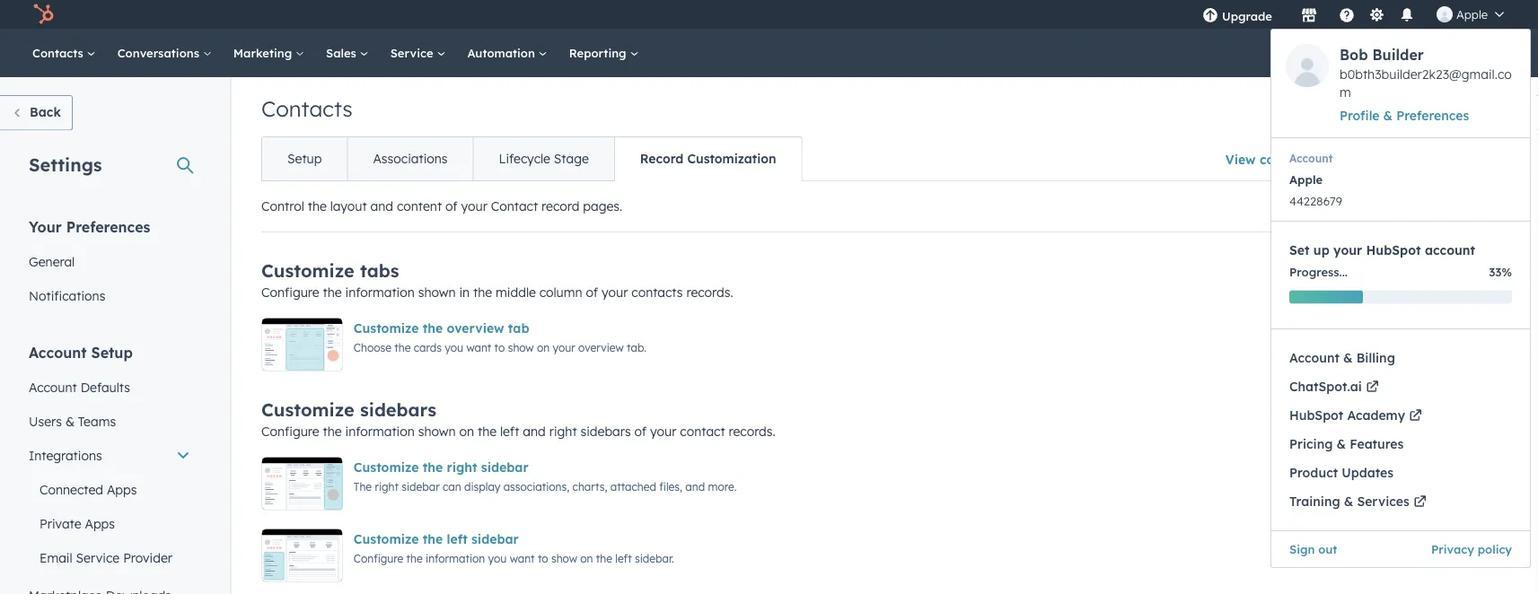Task type: vqa. For each thing, say whether or not it's contained in the screenshot.
Search Name Or Description search box
no



Task type: describe. For each thing, give the bounding box(es) containing it.
general link
[[18, 245, 201, 279]]

apps for private apps
[[85, 516, 115, 532]]

sidebar for right
[[481, 460, 529, 476]]

content
[[397, 198, 442, 214]]

sign out link
[[1290, 539, 1338, 560]]

connected apps link
[[18, 473, 201, 507]]

tabs
[[360, 260, 399, 282]]

records. inside customize sidebars configure the information shown on the left and right sidebars of your contact records.
[[729, 424, 776, 440]]

lifecycle stage link
[[473, 137, 614, 181]]

training
[[1290, 494, 1340, 510]]

users & teams link
[[18, 405, 201, 439]]

lifecycle
[[499, 151, 550, 167]]

settings
[[29, 153, 102, 176]]

b0bth3builder2k23@gmail.co
[[1340, 66, 1512, 82]]

progress...
[[1290, 264, 1348, 279]]

account defaults link
[[18, 370, 201, 405]]

account for account setup
[[29, 343, 87, 361]]

contact
[[680, 424, 725, 440]]

preferences inside bob builder b0bth3builder2k23@gmail.co m profile & preferences
[[1397, 108, 1469, 123]]

& inside bob builder b0bth3builder2k23@gmail.co m profile & preferences
[[1384, 108, 1393, 123]]

information for sidebars
[[345, 424, 415, 440]]

model
[[1390, 151, 1429, 167]]

display
[[464, 480, 500, 493]]

associations,
[[503, 480, 570, 493]]

apple menu
[[1271, 29, 1531, 568]]

charts,
[[573, 480, 607, 493]]

hubspot academy
[[1290, 408, 1405, 423]]

connected apps
[[40, 482, 137, 498]]

your preferences element
[[18, 217, 201, 313]]

privacy policy link
[[1431, 539, 1512, 560]]

teams
[[78, 414, 116, 429]]

want for tab
[[466, 341, 491, 354]]

you for overview
[[445, 341, 463, 354]]

1 horizontal spatial contacts
[[261, 95, 353, 122]]

out
[[1319, 542, 1338, 557]]

training & services
[[1290, 494, 1410, 510]]

notifications image
[[1399, 8, 1415, 24]]

setup link
[[262, 137, 347, 181]]

sales link
[[315, 29, 380, 77]]

and inside customize the right sidebar the right sidebar can display associations, charts, attached files, and more.
[[685, 480, 705, 493]]

users
[[29, 414, 62, 429]]

configure inside "customize the left sidebar configure the information you want to show on the left sidebar."
[[354, 552, 403, 565]]

updates
[[1342, 465, 1394, 481]]

pages.
[[583, 198, 623, 214]]

setup inside "element"
[[91, 343, 133, 361]]

to for sidebar
[[538, 552, 548, 565]]

shown for tabs
[[418, 285, 456, 300]]

contacts inside 'customize tabs configure the information shown in the middle column of your contacts records.'
[[632, 285, 683, 300]]

hubspot link
[[22, 4, 67, 25]]

can
[[443, 480, 461, 493]]

help button
[[1332, 0, 1362, 29]]

contact
[[491, 198, 538, 214]]

0 vertical spatial contacts
[[32, 45, 87, 60]]

0 horizontal spatial overview
[[447, 321, 504, 336]]

sales
[[326, 45, 360, 60]]

menu item inside bob builder 'menu'
[[1285, 0, 1289, 29]]

automation
[[467, 45, 539, 60]]

back
[[30, 104, 61, 120]]

chatspot.ai
[[1290, 379, 1362, 395]]

customize sidebars configure the information shown on the left and right sidebars of your contact records.
[[261, 399, 776, 440]]

and inside customize sidebars configure the information shown on the left and right sidebars of your contact records.
[[523, 424, 546, 440]]

customize for customize tabs configure the information shown in the middle column of your contacts records.
[[261, 260, 355, 282]]

m
[[1340, 84, 1351, 100]]

customization
[[687, 151, 776, 167]]

upgrade
[[1222, 9, 1272, 23]]

private apps link
[[18, 507, 201, 541]]

attached
[[610, 480, 656, 493]]

customize the overview tab choose the cards you want to show on your overview tab.
[[354, 321, 647, 354]]

bob builder image
[[1437, 6, 1453, 22]]

1 horizontal spatial in
[[1318, 151, 1329, 167]]

& for pricing & features
[[1337, 436, 1346, 452]]

up
[[1314, 242, 1330, 258]]

& for account & billing
[[1343, 350, 1353, 366]]

back link
[[0, 95, 73, 131]]

provider
[[123, 550, 172, 566]]

account & billing
[[1290, 350, 1395, 366]]

configure for sidebars
[[261, 424, 319, 440]]

0 horizontal spatial left
[[447, 532, 468, 547]]

policy
[[1478, 542, 1512, 557]]

link opens in a new window image
[[1367, 381, 1378, 392]]

information for tabs
[[345, 285, 415, 300]]

associations
[[373, 151, 448, 167]]

your
[[29, 218, 62, 236]]

product updates
[[1290, 465, 1394, 481]]

pricing & features link
[[1272, 430, 1530, 459]]

sidebar for left
[[471, 532, 519, 547]]

0 horizontal spatial preferences
[[66, 218, 150, 236]]

general
[[29, 254, 75, 269]]

defaults
[[81, 379, 130, 395]]

conversations
[[117, 45, 203, 60]]

control the layout and content of your contact record pages.
[[261, 198, 623, 214]]

layout
[[330, 198, 367, 214]]

record
[[542, 198, 580, 214]]

customize the left sidebar button
[[354, 529, 519, 550]]

set up your hubspot account
[[1290, 242, 1476, 258]]

academy
[[1347, 408, 1405, 423]]

features
[[1350, 436, 1404, 452]]

view contacts in the data model overview link
[[1226, 140, 1510, 181]]

view contacts in the data model overview
[[1226, 151, 1491, 167]]

your inside apple menu
[[1334, 242, 1363, 258]]

tab.
[[627, 341, 647, 354]]

product updates link
[[1272, 459, 1530, 488]]

bob builder menu item
[[1271, 0, 1531, 568]]

bob builder image
[[1286, 44, 1329, 87]]

0 vertical spatial sidebars
[[360, 399, 437, 421]]

configure for tabs
[[261, 285, 319, 300]]

pricing & features
[[1290, 436, 1404, 452]]

sign
[[1290, 542, 1315, 557]]

lifecycle stage
[[499, 151, 589, 167]]

on for tab
[[537, 341, 550, 354]]

integrations button
[[18, 439, 201, 473]]

private apps
[[40, 516, 115, 532]]

apple button
[[1426, 0, 1515, 29]]

you for left
[[488, 552, 507, 565]]

your inside 'customize tabs configure the information shown in the middle column of your contacts records.'
[[602, 285, 628, 300]]

in inside 'customize tabs configure the information shown in the middle column of your contacts records.'
[[459, 285, 470, 300]]

1 vertical spatial right
[[447, 460, 477, 476]]

customize the overview tab button
[[354, 318, 529, 339]]

reporting link
[[558, 29, 650, 77]]

customize for customize the overview tab choose the cards you want to show on your overview tab.
[[354, 321, 419, 336]]

want for sidebar
[[510, 552, 535, 565]]

contacts link
[[22, 29, 107, 77]]

0 horizontal spatial right
[[375, 480, 399, 493]]

show for sidebar
[[551, 552, 577, 565]]

billing
[[1357, 350, 1395, 366]]

customize the left sidebar configure the information you want to show on the left sidebar.
[[354, 532, 674, 565]]



Task type: locate. For each thing, give the bounding box(es) containing it.
1 vertical spatial hubspot
[[1290, 408, 1344, 423]]

marketing link
[[223, 29, 315, 77]]

apps down integrations button
[[107, 482, 137, 498]]

configure inside 'customize tabs configure the information shown in the middle column of your contacts records.'
[[261, 285, 319, 300]]

information down customize the left sidebar button
[[426, 552, 485, 565]]

1 vertical spatial service
[[76, 550, 120, 566]]

sidebar up display
[[481, 460, 529, 476]]

overview left tab.
[[578, 341, 624, 354]]

2 vertical spatial sidebar
[[471, 532, 519, 547]]

1 vertical spatial of
[[586, 285, 598, 300]]

0 horizontal spatial in
[[459, 285, 470, 300]]

1 vertical spatial left
[[447, 532, 468, 547]]

overview right model
[[1433, 151, 1491, 167]]

link opens in a new window image up pricing & features link in the right bottom of the page
[[1410, 409, 1422, 421]]

records.
[[687, 285, 733, 300], [729, 424, 776, 440]]

want down customize the overview tab button
[[466, 341, 491, 354]]

customize inside 'customize tabs configure the information shown in the middle column of your contacts records.'
[[261, 260, 355, 282]]

to down middle
[[494, 341, 505, 354]]

2 horizontal spatial on
[[580, 552, 593, 565]]

information up the
[[345, 424, 415, 440]]

left left sidebar.
[[615, 552, 632, 565]]

1 shown from the top
[[418, 285, 456, 300]]

email service provider
[[40, 550, 172, 566]]

link opens in a new window image down product updates link on the right of page
[[1414, 496, 1426, 507]]

0 vertical spatial of
[[445, 198, 458, 214]]

1 vertical spatial overview
[[447, 321, 504, 336]]

in left data
[[1318, 151, 1329, 167]]

show down charts,
[[551, 552, 577, 565]]

information inside 'customize tabs configure the information shown in the middle column of your contacts records.'
[[345, 285, 415, 300]]

1 horizontal spatial and
[[523, 424, 546, 440]]

of right content
[[445, 198, 458, 214]]

0 horizontal spatial to
[[494, 341, 505, 354]]

customize inside "customize the left sidebar configure the information you want to show on the left sidebar."
[[354, 532, 419, 547]]

hubspot
[[1366, 242, 1421, 258], [1290, 408, 1344, 423]]

1 horizontal spatial right
[[447, 460, 477, 476]]

sign out
[[1290, 542, 1338, 557]]

services
[[1357, 494, 1410, 510]]

setup
[[287, 151, 322, 167], [91, 343, 133, 361]]

on down column
[[537, 341, 550, 354]]

preferences down b0bth3builder2k23@gmail.co on the right top
[[1397, 108, 1469, 123]]

navigation
[[261, 136, 802, 181]]

& inside account setup "element"
[[65, 414, 74, 429]]

customize for customize the right sidebar the right sidebar can display associations, charts, attached files, and more.
[[354, 460, 419, 476]]

0 vertical spatial on
[[537, 341, 550, 354]]

0 horizontal spatial want
[[466, 341, 491, 354]]

account for account & billing
[[1290, 350, 1340, 366]]

1 horizontal spatial of
[[586, 285, 598, 300]]

1 horizontal spatial want
[[510, 552, 535, 565]]

tab
[[508, 321, 529, 336]]

and
[[370, 198, 393, 214], [523, 424, 546, 440], [685, 480, 705, 493]]

more.
[[708, 480, 737, 493]]

& for training & services
[[1344, 494, 1354, 510]]

1 vertical spatial you
[[488, 552, 507, 565]]

hubspot image
[[32, 4, 54, 25]]

the
[[354, 480, 372, 493]]

account
[[29, 343, 87, 361], [1290, 350, 1340, 366], [29, 379, 77, 395]]

information down tabs
[[345, 285, 415, 300]]

1 vertical spatial in
[[459, 285, 470, 300]]

reporting
[[569, 45, 630, 60]]

setup up control
[[287, 151, 322, 167]]

1 horizontal spatial you
[[488, 552, 507, 565]]

of right column
[[586, 285, 598, 300]]

2 vertical spatial of
[[635, 424, 647, 440]]

Search HubSpot search field
[[1286, 38, 1506, 68]]

1 vertical spatial show
[[551, 552, 577, 565]]

2 horizontal spatial right
[[549, 424, 577, 440]]

hubspot up 'pricing'
[[1290, 408, 1344, 423]]

associations link
[[347, 137, 473, 181]]

right up customize the right sidebar the right sidebar can display associations, charts, attached files, and more.
[[549, 424, 577, 440]]

contacts
[[1260, 151, 1314, 167], [632, 285, 683, 300]]

right right the
[[375, 480, 399, 493]]

1 vertical spatial records.
[[729, 424, 776, 440]]

users & teams
[[29, 414, 116, 429]]

in up customize the overview tab button
[[459, 285, 470, 300]]

left inside customize sidebars configure the information shown on the left and right sidebars of your contact records.
[[500, 424, 519, 440]]

preferences
[[1397, 108, 1469, 123], [66, 218, 150, 236]]

overview left tab
[[447, 321, 504, 336]]

0 vertical spatial sidebar
[[481, 460, 529, 476]]

marketplaces image
[[1301, 8, 1317, 24]]

1 horizontal spatial to
[[538, 552, 548, 565]]

1 vertical spatial to
[[538, 552, 548, 565]]

account up chatspot.ai
[[1290, 350, 1340, 366]]

the
[[1333, 151, 1353, 167], [308, 198, 327, 214], [323, 285, 342, 300], [473, 285, 492, 300], [423, 321, 443, 336], [394, 341, 411, 354], [323, 424, 342, 440], [478, 424, 497, 440], [423, 460, 443, 476], [423, 532, 443, 547], [406, 552, 423, 565], [596, 552, 612, 565]]

settings image
[[1369, 8, 1385, 24]]

configure inside customize sidebars configure the information shown on the left and right sidebars of your contact records.
[[261, 424, 319, 440]]

0 vertical spatial link opens in a new window image
[[1410, 409, 1422, 421]]

0 vertical spatial information
[[345, 285, 415, 300]]

menu item
[[1285, 0, 1289, 29]]

service
[[390, 45, 437, 60], [76, 550, 120, 566]]

configure
[[261, 285, 319, 300], [261, 424, 319, 440], [354, 552, 403, 565]]

shown up customize the overview tab button
[[418, 285, 456, 300]]

bob
[[1340, 46, 1368, 64]]

stage
[[554, 151, 589, 167]]

you down customize the overview tab button
[[445, 341, 463, 354]]

apps inside "link"
[[107, 482, 137, 498]]

on for sidebar
[[580, 552, 593, 565]]

sidebar down customize the right sidebar button
[[402, 480, 440, 493]]

want inside customize the overview tab choose the cards you want to show on your overview tab.
[[466, 341, 491, 354]]

service link
[[380, 29, 457, 77]]

0 horizontal spatial on
[[459, 424, 474, 440]]

1 vertical spatial link opens in a new window image
[[1414, 496, 1426, 507]]

1 horizontal spatial preferences
[[1397, 108, 1469, 123]]

2 horizontal spatial of
[[635, 424, 647, 440]]

2 horizontal spatial left
[[615, 552, 632, 565]]

0 horizontal spatial contacts
[[632, 285, 683, 300]]

1 vertical spatial information
[[345, 424, 415, 440]]

notifications
[[29, 288, 105, 304]]

overview
[[1433, 151, 1491, 167], [447, 321, 504, 336], [578, 341, 624, 354]]

of
[[445, 198, 458, 214], [586, 285, 598, 300], [635, 424, 647, 440]]

conversations link
[[107, 29, 223, 77]]

1 vertical spatial contacts
[[632, 285, 683, 300]]

contacts up tab.
[[632, 285, 683, 300]]

0 vertical spatial setup
[[287, 151, 322, 167]]

show down tab
[[508, 341, 534, 354]]

record customization link
[[614, 137, 802, 181]]

apple
[[1457, 7, 1488, 22]]

on inside customize the overview tab choose the cards you want to show on your overview tab.
[[537, 341, 550, 354]]

record customization
[[640, 151, 776, 167]]

privacy policy
[[1431, 542, 1512, 557]]

service inside account setup "element"
[[76, 550, 120, 566]]

records. inside 'customize tabs configure the information shown in the middle column of your contacts records.'
[[687, 285, 733, 300]]

apps up email service provider
[[85, 516, 115, 532]]

notifications button
[[1392, 0, 1422, 29]]

1 horizontal spatial left
[[500, 424, 519, 440]]

0 vertical spatial you
[[445, 341, 463, 354]]

product
[[1290, 465, 1338, 481]]

& for users & teams
[[65, 414, 74, 429]]

email
[[40, 550, 72, 566]]

control
[[261, 198, 304, 214]]

information inside "customize the left sidebar configure the information you want to show on the left sidebar."
[[426, 552, 485, 565]]

privacy
[[1431, 542, 1474, 557]]

0 vertical spatial contacts
[[1260, 151, 1314, 167]]

2 vertical spatial information
[[426, 552, 485, 565]]

contacts right view
[[1260, 151, 1314, 167]]

you down customize the left sidebar button
[[488, 552, 507, 565]]

0 vertical spatial configure
[[261, 285, 319, 300]]

1 horizontal spatial contacts
[[1260, 151, 1314, 167]]

2 vertical spatial and
[[685, 480, 705, 493]]

1 vertical spatial sidebars
[[581, 424, 631, 440]]

0 vertical spatial show
[[508, 341, 534, 354]]

column
[[539, 285, 582, 300]]

account setup element
[[18, 343, 201, 594]]

automation link
[[457, 29, 558, 77]]

sidebar down display
[[471, 532, 519, 547]]

2 shown from the top
[[418, 424, 456, 440]]

left up customize the right sidebar the right sidebar can display associations, charts, attached files, and more.
[[500, 424, 519, 440]]

the inside customize the right sidebar the right sidebar can display associations, charts, attached files, and more.
[[423, 460, 443, 476]]

2 horizontal spatial overview
[[1433, 151, 1491, 167]]

preferences up general link
[[66, 218, 150, 236]]

setup up account defaults link
[[91, 343, 133, 361]]

show inside "customize the left sidebar configure the information you want to show on the left sidebar."
[[551, 552, 577, 565]]

record
[[640, 151, 684, 167]]

0 vertical spatial shown
[[418, 285, 456, 300]]

you inside "customize the left sidebar configure the information you want to show on the left sidebar."
[[488, 552, 507, 565]]

and right layout
[[370, 198, 393, 214]]

2 vertical spatial overview
[[578, 341, 624, 354]]

1 vertical spatial want
[[510, 552, 535, 565]]

0 vertical spatial hubspot
[[1366, 242, 1421, 258]]

0 vertical spatial want
[[466, 341, 491, 354]]

navigation containing setup
[[261, 136, 802, 181]]

0 vertical spatial overview
[[1433, 151, 1491, 167]]

data
[[1357, 151, 1387, 167]]

sidebar inside "customize the left sidebar configure the information you want to show on the left sidebar."
[[471, 532, 519, 547]]

customize tabs configure the information shown in the middle column of your contacts records.
[[261, 260, 733, 300]]

1 vertical spatial shown
[[418, 424, 456, 440]]

help image
[[1339, 8, 1355, 24]]

want down "associations,"
[[510, 552, 535, 565]]

0 vertical spatial in
[[1318, 151, 1329, 167]]

account up the account defaults at the left bottom of page
[[29, 343, 87, 361]]

sidebars down choose
[[360, 399, 437, 421]]

& right users
[[65, 414, 74, 429]]

1 horizontal spatial show
[[551, 552, 577, 565]]

0 vertical spatial service
[[390, 45, 437, 60]]

you
[[445, 341, 463, 354], [488, 552, 507, 565]]

link opens in a new window image for training & services
[[1414, 496, 1426, 507]]

1 vertical spatial contacts
[[261, 95, 353, 122]]

0 horizontal spatial sidebars
[[360, 399, 437, 421]]

builder
[[1373, 46, 1424, 64]]

1 horizontal spatial hubspot
[[1366, 242, 1421, 258]]

want inside "customize the left sidebar configure the information you want to show on the left sidebar."
[[510, 552, 535, 565]]

0 horizontal spatial service
[[76, 550, 120, 566]]

account & billing link
[[1272, 344, 1530, 373]]

service down private apps 'link'
[[76, 550, 120, 566]]

your inside customize the overview tab choose the cards you want to show on your overview tab.
[[553, 341, 575, 354]]

0 vertical spatial apps
[[107, 482, 137, 498]]

1 vertical spatial setup
[[91, 343, 133, 361]]

shown for sidebars
[[418, 424, 456, 440]]

account
[[1425, 242, 1476, 258]]

1 horizontal spatial overview
[[578, 341, 624, 354]]

0 horizontal spatial setup
[[91, 343, 133, 361]]

0 horizontal spatial of
[[445, 198, 458, 214]]

customize for customize sidebars configure the information shown on the left and right sidebars of your contact records.
[[261, 399, 355, 421]]

to inside customize the overview tab choose the cards you want to show on your overview tab.
[[494, 341, 505, 354]]

customize the right sidebar the right sidebar can display associations, charts, attached files, and more.
[[354, 460, 737, 493]]

0 horizontal spatial show
[[508, 341, 534, 354]]

bob builder menu
[[1190, 0, 1531, 568]]

settings link
[[1366, 5, 1388, 24]]

your inside customize sidebars configure the information shown on the left and right sidebars of your contact records.
[[650, 424, 677, 440]]

& right profile
[[1384, 108, 1393, 123]]

1 vertical spatial sidebar
[[402, 480, 440, 493]]

of inside customize sidebars configure the information shown on the left and right sidebars of your contact records.
[[635, 424, 647, 440]]

to for tab
[[494, 341, 505, 354]]

account up users
[[29, 379, 77, 395]]

account defaults
[[29, 379, 130, 395]]

on left sidebar.
[[580, 552, 593, 565]]

0 horizontal spatial hubspot
[[1290, 408, 1344, 423]]

connected
[[40, 482, 103, 498]]

0 horizontal spatial contacts
[[32, 45, 87, 60]]

profile
[[1340, 108, 1380, 123]]

2 vertical spatial on
[[580, 552, 593, 565]]

middle
[[496, 285, 536, 300]]

set
[[1290, 242, 1310, 258]]

1 vertical spatial on
[[459, 424, 474, 440]]

apps inside 'link'
[[85, 516, 115, 532]]

1 horizontal spatial sidebars
[[581, 424, 631, 440]]

2 horizontal spatial and
[[685, 480, 705, 493]]

notifications link
[[18, 279, 201, 313]]

show inside customize the overview tab choose the cards you want to show on your overview tab.
[[508, 341, 534, 354]]

2 vertical spatial right
[[375, 480, 399, 493]]

customize inside customize the right sidebar the right sidebar can display associations, charts, attached files, and more.
[[354, 460, 419, 476]]

to down "associations,"
[[538, 552, 548, 565]]

1 horizontal spatial setup
[[287, 151, 322, 167]]

hubspot left account
[[1366, 242, 1421, 258]]

account setup
[[29, 343, 133, 361]]

0 vertical spatial right
[[549, 424, 577, 440]]

1 vertical spatial preferences
[[66, 218, 150, 236]]

right inside customize sidebars configure the information shown on the left and right sidebars of your contact records.
[[549, 424, 577, 440]]

link opens in a new window image for hubspot academy
[[1410, 409, 1422, 421]]

2 vertical spatial left
[[615, 552, 632, 565]]

shown inside customize sidebars configure the information shown on the left and right sidebars of your contact records.
[[418, 424, 456, 440]]

email service provider link
[[18, 541, 201, 575]]

contacts down hubspot link
[[32, 45, 87, 60]]

customize the right sidebar button
[[354, 457, 529, 479]]

upgrade image
[[1202, 8, 1219, 24]]

apps for connected apps
[[107, 482, 137, 498]]

0 horizontal spatial you
[[445, 341, 463, 354]]

1 vertical spatial apps
[[85, 516, 115, 532]]

on inside "customize the left sidebar configure the information you want to show on the left sidebar."
[[580, 552, 593, 565]]

0 vertical spatial left
[[500, 424, 519, 440]]

1 horizontal spatial service
[[390, 45, 437, 60]]

information
[[345, 285, 415, 300], [345, 424, 415, 440], [426, 552, 485, 565]]

left down can on the left bottom of page
[[447, 532, 468, 547]]

marketing
[[233, 45, 295, 60]]

account for account defaults
[[29, 379, 77, 395]]

pricing
[[1290, 436, 1333, 452]]

customize for customize the left sidebar configure the information you want to show on the left sidebar.
[[354, 532, 419, 547]]

on up customize the right sidebar button
[[459, 424, 474, 440]]

& down product updates
[[1344, 494, 1354, 510]]

customize
[[261, 260, 355, 282], [354, 321, 419, 336], [261, 399, 355, 421], [354, 460, 419, 476], [354, 532, 419, 547]]

account inside apple menu
[[1290, 350, 1340, 366]]

service right sales link
[[390, 45, 437, 60]]

contacts up setup link on the left of the page
[[261, 95, 353, 122]]

files,
[[659, 480, 682, 493]]

1 horizontal spatial on
[[537, 341, 550, 354]]

0 horizontal spatial and
[[370, 198, 393, 214]]

0 vertical spatial to
[[494, 341, 505, 354]]

sidebars up charts,
[[581, 424, 631, 440]]

your
[[461, 198, 488, 214], [1334, 242, 1363, 258], [602, 285, 628, 300], [553, 341, 575, 354], [650, 424, 677, 440]]

information inside customize sidebars configure the information shown on the left and right sidebars of your contact records.
[[345, 424, 415, 440]]

you inside customize the overview tab choose the cards you want to show on your overview tab.
[[445, 341, 463, 354]]

on inside customize sidebars configure the information shown on the left and right sidebars of your contact records.
[[459, 424, 474, 440]]

right
[[549, 424, 577, 440], [447, 460, 477, 476], [375, 480, 399, 493]]

& left billing at the right
[[1343, 350, 1353, 366]]

bob builder b0bth3builder2k23@gmail.co m profile & preferences
[[1340, 46, 1512, 123]]

contacts
[[32, 45, 87, 60], [261, 95, 353, 122]]

and up customize the right sidebar the right sidebar can display associations, charts, attached files, and more.
[[523, 424, 546, 440]]

1 vertical spatial and
[[523, 424, 546, 440]]

view
[[1226, 151, 1256, 167]]

customize inside customize sidebars configure the information shown on the left and right sidebars of your contact records.
[[261, 399, 355, 421]]

&
[[1384, 108, 1393, 123], [1343, 350, 1353, 366], [65, 414, 74, 429], [1337, 436, 1346, 452], [1344, 494, 1354, 510]]

shown up customize the right sidebar button
[[418, 424, 456, 440]]

want
[[466, 341, 491, 354], [510, 552, 535, 565]]

to inside "customize the left sidebar configure the information you want to show on the left sidebar."
[[538, 552, 548, 565]]

right up can on the left bottom of page
[[447, 460, 477, 476]]

& up product updates
[[1337, 436, 1346, 452]]

of up attached
[[635, 424, 647, 440]]

and right files,
[[685, 480, 705, 493]]

0 vertical spatial and
[[370, 198, 393, 214]]

of inside 'customize tabs configure the information shown in the middle column of your contacts records.'
[[586, 285, 598, 300]]

show for tab
[[508, 341, 534, 354]]

link opens in a new window image
[[1410, 409, 1422, 421], [1414, 496, 1426, 507]]

cards
[[414, 341, 442, 354]]

0 vertical spatial records.
[[687, 285, 733, 300]]

0 vertical spatial preferences
[[1397, 108, 1469, 123]]

2 vertical spatial configure
[[354, 552, 403, 565]]

shown inside 'customize tabs configure the information shown in the middle column of your contacts records.'
[[418, 285, 456, 300]]

customize inside customize the overview tab choose the cards you want to show on your overview tab.
[[354, 321, 419, 336]]

sidebars
[[360, 399, 437, 421], [581, 424, 631, 440]]



